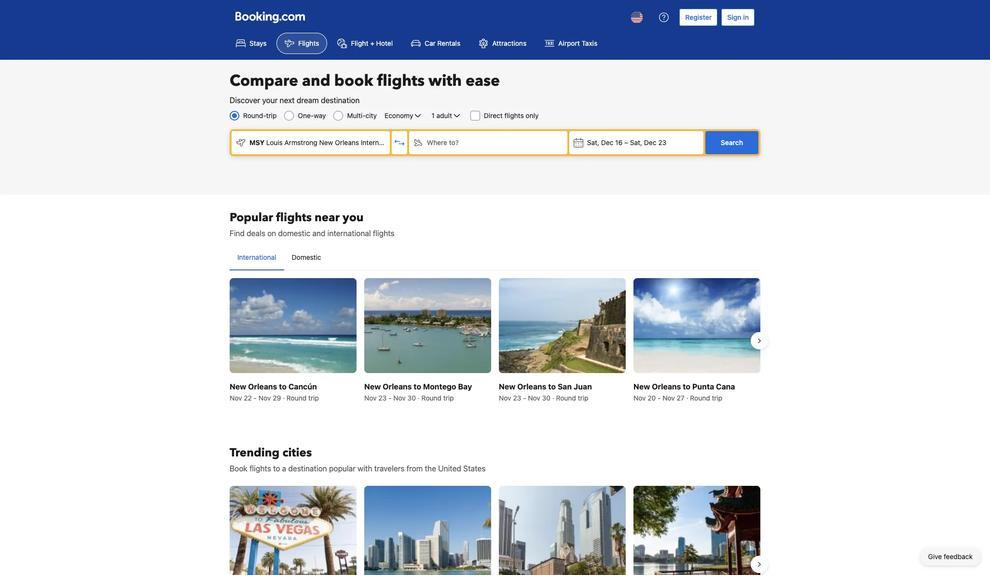 Task type: vqa. For each thing, say whether or not it's contained in the screenshot.
26 in Los Angeles to San Salvador Nov 19 - Nov 26 · Round trip
no



Task type: describe. For each thing, give the bounding box(es) containing it.
attractions link
[[471, 33, 535, 54]]

a
[[282, 465, 286, 473]]

attractions
[[492, 39, 526, 47]]

where
[[427, 138, 447, 147]]

new orleans to punta cana image
[[633, 278, 760, 374]]

the
[[425, 465, 436, 473]]

with inside compare and book flights with ease discover your next dream destination
[[428, 70, 462, 92]]

cana
[[716, 383, 735, 391]]

give feedback
[[928, 553, 973, 561]]

way
[[314, 111, 326, 120]]

new orleans to montego bay nov 23 - nov 30 · round trip
[[364, 383, 472, 403]]

trending cities book flights to a destination popular with travelers from the united states
[[230, 445, 486, 473]]

one-
[[298, 111, 314, 120]]

new for new orleans to cancún
[[230, 383, 246, 391]]

msy louis armstrong new orleans international airport
[[249, 138, 423, 147]]

united
[[438, 465, 461, 473]]

2 sat, from the left
[[630, 138, 642, 147]]

23 for montego
[[378, 394, 387, 403]]

1 adult
[[432, 111, 452, 120]]

book
[[230, 465, 247, 473]]

car rentals
[[425, 39, 460, 47]]

trip for new orleans to san juan
[[578, 394, 588, 403]]

states
[[463, 465, 486, 473]]

round-trip
[[243, 111, 277, 120]]

international
[[327, 229, 371, 238]]

flights left only
[[504, 111, 524, 120]]

29
[[273, 394, 281, 403]]

register link
[[679, 9, 718, 26]]

sign
[[727, 13, 741, 21]]

flight + hotel link
[[329, 33, 401, 54]]

new orleans to cancún nov 22 - nov 29 · round trip
[[230, 383, 319, 403]]

city
[[366, 111, 377, 120]]

27
[[677, 394, 685, 403]]

and inside popular flights near you find deals on domestic and international flights
[[312, 229, 325, 238]]

las vegas, united states of america image
[[230, 486, 357, 576]]

airport taxis link
[[537, 33, 606, 54]]

3 nov from the left
[[364, 394, 377, 403]]

flights right international
[[373, 229, 394, 238]]

1 adult button
[[431, 110, 463, 122]]

multi-city
[[347, 111, 377, 120]]

to for punta
[[683, 383, 690, 391]]

one-way
[[298, 111, 326, 120]]

msy
[[249, 138, 265, 147]]

1 dec from the left
[[601, 138, 613, 147]]

trending
[[230, 445, 280, 461]]

hotel
[[376, 39, 393, 47]]

punta
[[692, 383, 714, 391]]

search button
[[705, 131, 758, 154]]

find
[[230, 229, 245, 238]]

round for new orleans to punta cana
[[690, 394, 710, 403]]

popular
[[230, 210, 273, 226]]

direct flights only
[[484, 111, 539, 120]]

new orleans to punta cana nov 20 - nov 27 · round trip
[[633, 383, 735, 403]]

- for new orleans to punta cana
[[658, 394, 661, 403]]

new for new orleans to montego bay
[[364, 383, 381, 391]]

next
[[280, 96, 295, 105]]

round-
[[243, 111, 266, 120]]

los angeles, united states of america image
[[499, 486, 626, 576]]

round for new orleans to montego bay
[[421, 394, 441, 403]]

compare and book flights with ease discover your next dream destination
[[230, 70, 500, 105]]

orleans for new orleans to cancún
[[248, 383, 277, 391]]

direct
[[484, 111, 503, 120]]

- inside new orleans to cancún nov 22 - nov 29 · round trip
[[254, 394, 257, 403]]

0 vertical spatial airport
[[558, 39, 580, 47]]

search
[[721, 138, 743, 147]]

economy
[[385, 111, 413, 120]]

flights inside compare and book flights with ease discover your next dream destination
[[377, 70, 425, 92]]

orlando, united states of america image
[[633, 486, 760, 576]]

5 nov from the left
[[499, 394, 511, 403]]

new for new orleans to san juan
[[499, 383, 515, 391]]

travelers
[[374, 465, 404, 473]]

20
[[648, 394, 656, 403]]

rentals
[[437, 39, 460, 47]]

register
[[685, 13, 712, 21]]

+
[[370, 39, 374, 47]]

montego
[[423, 383, 456, 391]]

4 nov from the left
[[393, 394, 406, 403]]

new orleans to san juan nov 23 - nov 30 · round trip
[[499, 383, 592, 403]]

airport taxis
[[558, 39, 597, 47]]

region containing new orleans to cancún
[[222, 275, 768, 407]]

trip for new orleans to montego bay
[[443, 394, 454, 403]]

cities
[[282, 445, 312, 461]]

adult
[[436, 111, 452, 120]]

domestic button
[[284, 245, 329, 270]]

discover
[[230, 96, 260, 105]]

book
[[334, 70, 373, 92]]

popular flights near you find deals on domestic and international flights
[[230, 210, 394, 238]]

23 for –
[[658, 138, 666, 147]]

16
[[615, 138, 623, 147]]

car rentals link
[[403, 33, 469, 54]]

from
[[407, 465, 423, 473]]

sat, dec 16 – sat, dec 23 button
[[569, 131, 703, 154]]

new orleans to montego bay image
[[364, 278, 491, 374]]

flights inside trending cities book flights to a destination popular with travelers from the united states
[[249, 465, 271, 473]]

flights link
[[277, 33, 327, 54]]

new orleans to cancún image
[[230, 278, 357, 374]]



Task type: locate. For each thing, give the bounding box(es) containing it.
popular
[[329, 465, 356, 473]]

bay
[[458, 383, 472, 391]]

miami, united states of america image
[[364, 486, 491, 576]]

to inside the new orleans to punta cana nov 20 - nov 27 · round trip
[[683, 383, 690, 391]]

30 for san
[[542, 394, 550, 403]]

- inside new orleans to san juan nov 23 - nov 30 · round trip
[[523, 394, 526, 403]]

3 - from the left
[[523, 394, 526, 403]]

booking.com logo image
[[235, 11, 305, 23], [235, 11, 305, 23]]

orleans left san at the bottom right of page
[[517, 383, 546, 391]]

destination inside trending cities book flights to a destination popular with travelers from the united states
[[288, 465, 327, 473]]

trip down the your
[[266, 111, 277, 120]]

to inside new orleans to montego bay nov 23 - nov 30 · round trip
[[414, 383, 421, 391]]

and up the dream
[[302, 70, 330, 92]]

1 horizontal spatial 23
[[513, 394, 521, 403]]

domestic
[[292, 253, 321, 262]]

orleans up 29
[[248, 383, 277, 391]]

· for new orleans to montego bay
[[418, 394, 420, 403]]

to up 29
[[279, 383, 287, 391]]

round inside the new orleans to punta cana nov 20 - nov 27 · round trip
[[690, 394, 710, 403]]

sign in link
[[721, 9, 755, 26]]

trip
[[266, 111, 277, 120], [308, 394, 319, 403], [443, 394, 454, 403], [578, 394, 588, 403], [712, 394, 722, 403]]

round for new orleans to san juan
[[556, 394, 576, 403]]

new inside new orleans to san juan nov 23 - nov 30 · round trip
[[499, 383, 515, 391]]

to for san
[[548, 383, 556, 391]]

flights down 'trending'
[[249, 465, 271, 473]]

ease
[[466, 70, 500, 92]]

orleans inside new orleans to montego bay nov 23 - nov 30 · round trip
[[383, 383, 412, 391]]

4 · from the left
[[686, 394, 688, 403]]

- inside new orleans to montego bay nov 23 - nov 30 · round trip
[[388, 394, 392, 403]]

1
[[432, 111, 435, 120]]

dec right the –
[[644, 138, 656, 147]]

0 vertical spatial and
[[302, 70, 330, 92]]

· inside the new orleans to punta cana nov 20 - nov 27 · round trip
[[686, 394, 688, 403]]

30 for montego
[[407, 394, 416, 403]]

8 nov from the left
[[663, 394, 675, 403]]

flights up the economy
[[377, 70, 425, 92]]

- inside the new orleans to punta cana nov 20 - nov 27 · round trip
[[658, 394, 661, 403]]

0 vertical spatial destination
[[321, 96, 360, 105]]

round down punta
[[690, 394, 710, 403]]

0 horizontal spatial 23
[[378, 394, 387, 403]]

sat, left 16
[[587, 138, 599, 147]]

·
[[283, 394, 285, 403], [418, 394, 420, 403], [552, 394, 554, 403], [686, 394, 688, 403]]

23 inside new orleans to san juan nov 23 - nov 30 · round trip
[[513, 394, 521, 403]]

to inside new orleans to cancún nov 22 - nov 29 · round trip
[[279, 383, 287, 391]]

–
[[624, 138, 628, 147]]

1 vertical spatial with
[[358, 465, 372, 473]]

louis
[[266, 138, 283, 147]]

0 horizontal spatial sat,
[[587, 138, 599, 147]]

cancún
[[288, 383, 317, 391]]

taxis
[[582, 39, 597, 47]]

tab list
[[230, 245, 760, 271]]

1 round from the left
[[287, 394, 307, 403]]

orleans inside new orleans to san juan nov 23 - nov 30 · round trip
[[517, 383, 546, 391]]

round inside new orleans to cancún nov 22 - nov 29 · round trip
[[287, 394, 307, 403]]

round inside new orleans to montego bay nov 23 - nov 30 · round trip
[[421, 394, 441, 403]]

juan
[[574, 383, 592, 391]]

1 vertical spatial international
[[237, 253, 276, 262]]

· inside new orleans to montego bay nov 23 - nov 30 · round trip
[[418, 394, 420, 403]]

orleans left montego
[[383, 383, 412, 391]]

· inside new orleans to san juan nov 23 - nov 30 · round trip
[[552, 394, 554, 403]]

airport
[[558, 39, 580, 47], [401, 138, 423, 147]]

1 horizontal spatial with
[[428, 70, 462, 92]]

trip down cana
[[712, 394, 722, 403]]

dream
[[297, 96, 319, 105]]

23 inside new orleans to montego bay nov 23 - nov 30 · round trip
[[378, 394, 387, 403]]

0 horizontal spatial airport
[[401, 138, 423, 147]]

destination down cities at the bottom of the page
[[288, 465, 327, 473]]

1 vertical spatial and
[[312, 229, 325, 238]]

to inside new orleans to san juan nov 23 - nov 30 · round trip
[[548, 383, 556, 391]]

round
[[287, 394, 307, 403], [421, 394, 441, 403], [556, 394, 576, 403], [690, 394, 710, 403]]

orleans down multi-
[[335, 138, 359, 147]]

30 inside new orleans to montego bay nov 23 - nov 30 · round trip
[[407, 394, 416, 403]]

to for cancún
[[279, 383, 287, 391]]

new
[[319, 138, 333, 147], [230, 383, 246, 391], [364, 383, 381, 391], [499, 383, 515, 391], [633, 383, 650, 391]]

round down san at the bottom right of page
[[556, 394, 576, 403]]

7 nov from the left
[[633, 394, 646, 403]]

in
[[743, 13, 749, 21]]

sat, right the –
[[630, 138, 642, 147]]

0 vertical spatial international
[[361, 138, 400, 147]]

1 region from the top
[[222, 275, 768, 407]]

1 horizontal spatial sat,
[[630, 138, 642, 147]]

new inside the new orleans to punta cana nov 20 - nov 27 · round trip
[[633, 383, 650, 391]]

2 - from the left
[[388, 394, 392, 403]]

round down cancún
[[287, 394, 307, 403]]

airport left where
[[401, 138, 423, 147]]

· for new orleans to punta cana
[[686, 394, 688, 403]]

1 30 from the left
[[407, 394, 416, 403]]

3 round from the left
[[556, 394, 576, 403]]

0 vertical spatial region
[[222, 275, 768, 407]]

orleans up 27 in the right bottom of the page
[[652, 383, 681, 391]]

international
[[361, 138, 400, 147], [237, 253, 276, 262]]

car
[[425, 39, 436, 47]]

4 round from the left
[[690, 394, 710, 403]]

to?
[[449, 138, 459, 147]]

tab list containing international
[[230, 245, 760, 271]]

with inside trending cities book flights to a destination popular with travelers from the united states
[[358, 465, 372, 473]]

to up 27 in the right bottom of the page
[[683, 383, 690, 391]]

near
[[315, 210, 340, 226]]

on
[[267, 229, 276, 238]]

feedback
[[944, 553, 973, 561]]

23 inside dropdown button
[[658, 138, 666, 147]]

0 horizontal spatial with
[[358, 465, 372, 473]]

trip inside new orleans to montego bay nov 23 - nov 30 · round trip
[[443, 394, 454, 403]]

1 vertical spatial airport
[[401, 138, 423, 147]]

2 round from the left
[[421, 394, 441, 403]]

2 dec from the left
[[644, 138, 656, 147]]

23 for san
[[513, 394, 521, 403]]

new inside new orleans to cancún nov 22 - nov 29 · round trip
[[230, 383, 246, 391]]

· for new orleans to san juan
[[552, 394, 554, 403]]

international button
[[230, 245, 284, 270]]

destination
[[321, 96, 360, 105], [288, 465, 327, 473]]

with right the popular
[[358, 465, 372, 473]]

destination inside compare and book flights with ease discover your next dream destination
[[321, 96, 360, 105]]

orleans for new orleans to punta cana
[[652, 383, 681, 391]]

give feedback button
[[920, 549, 980, 566]]

flights
[[377, 70, 425, 92], [504, 111, 524, 120], [276, 210, 312, 226], [373, 229, 394, 238], [249, 465, 271, 473]]

0 horizontal spatial dec
[[601, 138, 613, 147]]

2 region from the top
[[222, 483, 768, 576]]

international down the deals
[[237, 253, 276, 262]]

- for new orleans to san juan
[[523, 394, 526, 403]]

orleans for new orleans to san juan
[[517, 383, 546, 391]]

- for new orleans to montego bay
[[388, 394, 392, 403]]

stays
[[249, 39, 267, 47]]

dec left 16
[[601, 138, 613, 147]]

flights up domestic in the left of the page
[[276, 210, 312, 226]]

with up adult
[[428, 70, 462, 92]]

airport left taxis
[[558, 39, 580, 47]]

2 nov from the left
[[259, 394, 271, 403]]

new orleans to san juan image
[[499, 278, 626, 374]]

with
[[428, 70, 462, 92], [358, 465, 372, 473]]

1 horizontal spatial 30
[[542, 394, 550, 403]]

and down near
[[312, 229, 325, 238]]

to left san at the bottom right of page
[[548, 383, 556, 391]]

3 · from the left
[[552, 394, 554, 403]]

1 - from the left
[[254, 394, 257, 403]]

orleans inside the new orleans to punta cana nov 20 - nov 27 · round trip
[[652, 383, 681, 391]]

flight
[[351, 39, 368, 47]]

region
[[222, 275, 768, 407], [222, 483, 768, 576]]

trip inside the new orleans to punta cana nov 20 - nov 27 · round trip
[[712, 394, 722, 403]]

your
[[262, 96, 278, 105]]

30
[[407, 394, 416, 403], [542, 394, 550, 403]]

sat, dec 16 – sat, dec 23
[[587, 138, 666, 147]]

2 · from the left
[[418, 394, 420, 403]]

trip down montego
[[443, 394, 454, 403]]

deals
[[247, 229, 265, 238]]

1 sat, from the left
[[587, 138, 599, 147]]

stays link
[[228, 33, 275, 54]]

orleans
[[335, 138, 359, 147], [248, 383, 277, 391], [383, 383, 412, 391], [517, 383, 546, 391], [652, 383, 681, 391]]

trip inside new orleans to cancún nov 22 - nov 29 · round trip
[[308, 394, 319, 403]]

6 nov from the left
[[528, 394, 540, 403]]

flight + hotel
[[351, 39, 393, 47]]

and inside compare and book flights with ease discover your next dream destination
[[302, 70, 330, 92]]

to for montego
[[414, 383, 421, 391]]

trip for new orleans to punta cana
[[712, 394, 722, 403]]

armstrong
[[284, 138, 317, 147]]

new for new orleans to punta cana
[[633, 383, 650, 391]]

dec
[[601, 138, 613, 147], [644, 138, 656, 147]]

flights
[[298, 39, 319, 47]]

multi-
[[347, 111, 366, 120]]

4 - from the left
[[658, 394, 661, 403]]

where to?
[[427, 138, 459, 147]]

to
[[279, 383, 287, 391], [414, 383, 421, 391], [548, 383, 556, 391], [683, 383, 690, 391], [273, 465, 280, 473]]

30 inside new orleans to san juan nov 23 - nov 30 · round trip
[[542, 394, 550, 403]]

22
[[244, 394, 252, 403]]

trip down cancún
[[308, 394, 319, 403]]

1 vertical spatial region
[[222, 483, 768, 576]]

to left montego
[[414, 383, 421, 391]]

trip down juan
[[578, 394, 588, 403]]

0 horizontal spatial 30
[[407, 394, 416, 403]]

orleans for new orleans to montego bay
[[383, 383, 412, 391]]

1 vertical spatial destination
[[288, 465, 327, 473]]

1 horizontal spatial international
[[361, 138, 400, 147]]

0 horizontal spatial international
[[237, 253, 276, 262]]

to inside trending cities book flights to a destination popular with travelers from the united states
[[273, 465, 280, 473]]

destination up multi-
[[321, 96, 360, 105]]

only
[[526, 111, 539, 120]]

give
[[928, 553, 942, 561]]

2 horizontal spatial 23
[[658, 138, 666, 147]]

1 · from the left
[[283, 394, 285, 403]]

1 horizontal spatial airport
[[558, 39, 580, 47]]

sign in
[[727, 13, 749, 21]]

compare
[[230, 70, 298, 92]]

1 horizontal spatial dec
[[644, 138, 656, 147]]

to left a
[[273, 465, 280, 473]]

san
[[558, 383, 572, 391]]

1 nov from the left
[[230, 394, 242, 403]]

round down montego
[[421, 394, 441, 403]]

0 vertical spatial with
[[428, 70, 462, 92]]

-
[[254, 394, 257, 403], [388, 394, 392, 403], [523, 394, 526, 403], [658, 394, 661, 403]]

new inside new orleans to montego bay nov 23 - nov 30 · round trip
[[364, 383, 381, 391]]

· inside new orleans to cancún nov 22 - nov 29 · round trip
[[283, 394, 285, 403]]

you
[[343, 210, 364, 226]]

trip inside new orleans to san juan nov 23 - nov 30 · round trip
[[578, 394, 588, 403]]

orleans inside new orleans to cancún nov 22 - nov 29 · round trip
[[248, 383, 277, 391]]

international down city
[[361, 138, 400, 147]]

domestic
[[278, 229, 310, 238]]

23
[[658, 138, 666, 147], [378, 394, 387, 403], [513, 394, 521, 403]]

2 30 from the left
[[542, 394, 550, 403]]

round inside new orleans to san juan nov 23 - nov 30 · round trip
[[556, 394, 576, 403]]

international inside button
[[237, 253, 276, 262]]



